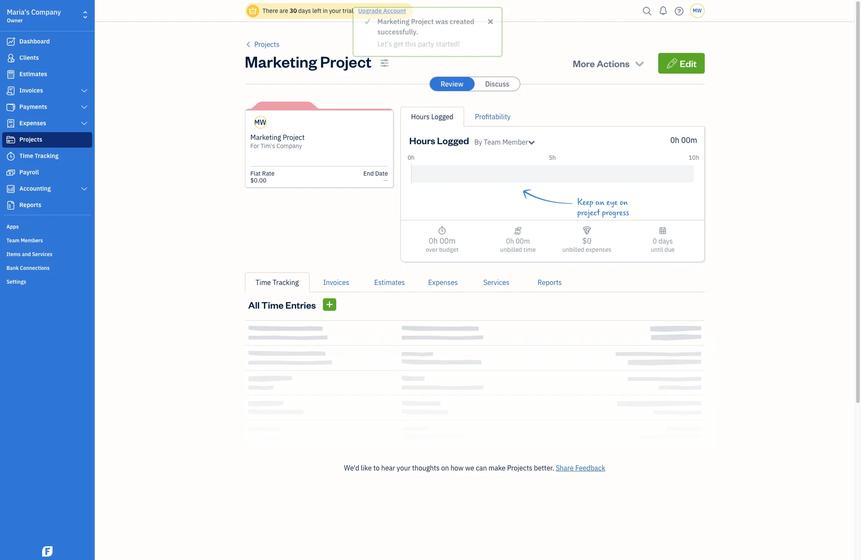 Task type: vqa. For each thing, say whether or not it's contained in the screenshot.
rightmost from
no



Task type: locate. For each thing, give the bounding box(es) containing it.
account
[[384, 7, 407, 15]]

00m for 0h 00m
[[682, 135, 698, 145]]

team
[[484, 138, 501, 147], [6, 237, 19, 244]]

services link
[[470, 273, 524, 293]]

your right hear
[[397, 464, 411, 473]]

end
[[364, 170, 374, 178]]

marketing up tim's
[[251, 133, 281, 142]]

for
[[251, 142, 259, 150]]

1 horizontal spatial invoices link
[[310, 273, 363, 293]]

bank connections
[[6, 265, 50, 271]]

1 horizontal spatial 00m
[[516, 237, 530, 246]]

0 vertical spatial reports
[[19, 201, 41, 209]]

1 horizontal spatial estimates
[[375, 278, 405, 287]]

1 vertical spatial company
[[277, 142, 302, 150]]

0 vertical spatial mw
[[693, 7, 702, 14]]

project
[[411, 17, 434, 26], [320, 51, 372, 72], [283, 133, 305, 142]]

0 vertical spatial invoices
[[19, 87, 43, 94]]

mw right go to help image
[[693, 7, 702, 14]]

1 vertical spatial services
[[484, 278, 510, 287]]

review link
[[430, 77, 475, 91]]

0 horizontal spatial invoices
[[19, 87, 43, 94]]

0 horizontal spatial on
[[442, 464, 449, 473]]

mw
[[693, 7, 702, 14], [254, 118, 266, 127]]

tracking down the projects link
[[35, 152, 59, 160]]

marketing
[[378, 17, 410, 26], [245, 51, 317, 72], [251, 133, 281, 142]]

chevron large down image
[[80, 87, 88, 94], [80, 104, 88, 111], [80, 120, 88, 127], [80, 186, 88, 193]]

time
[[19, 152, 33, 160], [256, 278, 271, 287], [262, 299, 284, 311]]

project inside marketing project for tim's company
[[283, 133, 305, 142]]

0 vertical spatial hours logged
[[411, 112, 454, 121]]

0h
[[671, 135, 680, 145], [408, 154, 415, 162], [429, 236, 438, 246], [506, 237, 515, 246]]

tracking
[[35, 152, 59, 160], [273, 278, 299, 287]]

0 vertical spatial tracking
[[35, 152, 59, 160]]

1 horizontal spatial team
[[484, 138, 501, 147]]

like
[[361, 464, 372, 473]]

project for marketing project for tim's company
[[283, 133, 305, 142]]

estimates link
[[2, 67, 92, 82], [363, 273, 417, 293]]

0
[[653, 237, 657, 246]]

owner
[[7, 17, 23, 24]]

days inside 0 days until due
[[659, 237, 673, 246]]

unbilled down expenses icon
[[563, 246, 585, 254]]

expenses link up the projects link
[[2, 116, 92, 131]]

logged down review link
[[432, 112, 454, 121]]

tracking up all time entries
[[273, 278, 299, 287]]

0 horizontal spatial projects
[[19, 136, 42, 143]]

to
[[374, 464, 380, 473]]

time tracking down the projects link
[[19, 152, 59, 160]]

0 horizontal spatial time tracking
[[19, 152, 59, 160]]

1 horizontal spatial on
[[620, 198, 628, 208]]

projects right project icon
[[19, 136, 42, 143]]

reports link down time
[[524, 273, 577, 293]]

was
[[436, 17, 449, 26]]

invoices inside main element
[[19, 87, 43, 94]]

successfully.
[[378, 28, 419, 36]]

00m right the over
[[440, 236, 456, 246]]

1 vertical spatial projects
[[19, 136, 42, 143]]

accounting link
[[2, 181, 92, 197]]

logged left by
[[438, 134, 470, 147]]

1 vertical spatial estimates link
[[363, 273, 417, 293]]

0 vertical spatial project
[[411, 17, 434, 26]]

keep an eye on project progress
[[578, 198, 630, 218]]

report image
[[6, 201, 16, 210]]

left
[[313, 7, 322, 15]]

0 horizontal spatial days
[[299, 7, 311, 15]]

clients link
[[2, 50, 92, 66]]

unbilled left time
[[501, 246, 523, 254]]

2 vertical spatial project
[[283, 133, 305, 142]]

marketing down account
[[378, 17, 410, 26]]

0 vertical spatial projects
[[255, 40, 280, 49]]

2 chevron large down image from the top
[[80, 104, 88, 111]]

1 vertical spatial hours logged
[[410, 134, 470, 147]]

1 horizontal spatial expenses link
[[417, 273, 470, 293]]

0 vertical spatial invoices link
[[2, 83, 92, 99]]

marketing project for tim's company
[[251, 133, 305, 150]]

1 horizontal spatial reports
[[538, 278, 562, 287]]

clients
[[19, 54, 39, 62]]

your right in
[[329, 7, 341, 15]]

00m inside 0h 00m over budget
[[440, 236, 456, 246]]

expense image
[[6, 119, 16, 128]]

00m up time
[[516, 237, 530, 246]]

invoices link up payments link
[[2, 83, 92, 99]]

and
[[22, 251, 31, 258]]

expenses
[[586, 246, 612, 254]]

party
[[418, 40, 435, 48]]

reports link
[[2, 198, 92, 213], [524, 273, 577, 293]]

projects link
[[2, 132, 92, 148]]

bank
[[6, 265, 19, 271]]

date
[[376, 170, 388, 178]]

4 chevron large down image from the top
[[80, 186, 88, 193]]

expenses inside main element
[[19, 119, 46, 127]]

bank connections link
[[2, 262, 92, 275]]

on right eye
[[620, 198, 628, 208]]

1 horizontal spatial unbilled
[[563, 246, 585, 254]]

0 vertical spatial expenses
[[19, 119, 46, 127]]

projects
[[255, 40, 280, 49], [19, 136, 42, 143], [508, 464, 533, 473]]

1 horizontal spatial company
[[277, 142, 302, 150]]

1 horizontal spatial days
[[659, 237, 673, 246]]

00m up 10h
[[682, 135, 698, 145]]

services down 0h 00m unbilled time on the right top
[[484, 278, 510, 287]]

expenses link
[[2, 116, 92, 131], [417, 273, 470, 293]]

2 vertical spatial marketing
[[251, 133, 281, 142]]

members
[[21, 237, 43, 244]]

timer image
[[6, 152, 16, 161]]

0 vertical spatial estimates
[[19, 70, 47, 78]]

0 horizontal spatial services
[[32, 251, 52, 258]]

0 horizontal spatial unbilled
[[501, 246, 523, 254]]

1 horizontal spatial reports link
[[524, 273, 577, 293]]

0 horizontal spatial expenses link
[[2, 116, 92, 131]]

let's
[[378, 40, 392, 48]]

team members link
[[2, 234, 92, 247]]

1 unbilled from the left
[[501, 246, 523, 254]]

0 horizontal spatial invoices link
[[2, 83, 92, 99]]

chevron large down image inside invoices link
[[80, 87, 88, 94]]

time tracking link
[[2, 149, 92, 164], [245, 273, 310, 293]]

1 vertical spatial marketing
[[245, 51, 317, 72]]

notifications image
[[657, 2, 671, 19]]

estimates inside main element
[[19, 70, 47, 78]]

invoices up the payments
[[19, 87, 43, 94]]

1 vertical spatial tracking
[[273, 278, 299, 287]]

expenses link down budget
[[417, 273, 470, 293]]

marketing inside marketing project for tim's company
[[251, 133, 281, 142]]

marketing for marketing project
[[245, 51, 317, 72]]

1 vertical spatial days
[[659, 237, 673, 246]]

payment image
[[6, 103, 16, 112]]

0 vertical spatial time tracking link
[[2, 149, 92, 164]]

0 horizontal spatial reports
[[19, 201, 41, 209]]

invoices up the time entry menu image
[[323, 278, 350, 287]]

0 vertical spatial expenses link
[[2, 116, 92, 131]]

hours
[[411, 112, 430, 121], [410, 134, 436, 147]]

1 vertical spatial project
[[320, 51, 372, 72]]

company right maria's
[[31, 8, 61, 16]]

0 horizontal spatial expenses
[[19, 119, 46, 127]]

0 vertical spatial time tracking
[[19, 152, 59, 160]]

1 horizontal spatial expenses
[[429, 278, 458, 287]]

0 vertical spatial marketing
[[378, 17, 410, 26]]

hours logged down hours logged 'button' in the top of the page
[[410, 134, 470, 147]]

chevron large down image inside accounting link
[[80, 186, 88, 193]]

hours logged down review link
[[411, 112, 454, 121]]

0 vertical spatial days
[[299, 7, 311, 15]]

project image
[[6, 136, 16, 144]]

time
[[524, 246, 536, 254]]

1 horizontal spatial time tracking link
[[245, 273, 310, 293]]

team members
[[6, 237, 43, 244]]

00m inside 0h 00m unbilled time
[[516, 237, 530, 246]]

0 vertical spatial company
[[31, 8, 61, 16]]

1 horizontal spatial invoices
[[323, 278, 350, 287]]

0 vertical spatial estimates link
[[2, 67, 92, 82]]

marketing inside marketing project was created successfully. let's get this party started!
[[378, 17, 410, 26]]

0h inside 0h 00m unbilled time
[[506, 237, 515, 246]]

0h inside 0h 00m over budget
[[429, 236, 438, 246]]

member
[[503, 138, 529, 147]]

0 horizontal spatial estimates
[[19, 70, 47, 78]]

upgrade
[[358, 7, 382, 15]]

0 days until due
[[651, 237, 675, 254]]

projects right make
[[508, 464, 533, 473]]

by team member
[[475, 138, 529, 147]]

review
[[441, 80, 464, 88]]

services
[[32, 251, 52, 258], [484, 278, 510, 287]]

projects inside button
[[255, 40, 280, 49]]

services up bank connections link
[[32, 251, 52, 258]]

1 vertical spatial reports
[[538, 278, 562, 287]]

time up all
[[256, 278, 271, 287]]

2 vertical spatial time
[[262, 299, 284, 311]]

3 chevron large down image from the top
[[80, 120, 88, 127]]

status
[[0, 7, 855, 57]]

team right by
[[484, 138, 501, 147]]

project for marketing project
[[320, 51, 372, 72]]

team down apps
[[6, 237, 19, 244]]

2 horizontal spatial 00m
[[682, 135, 698, 145]]

time tracking up all time entries
[[256, 278, 299, 287]]

discuss link
[[475, 77, 520, 91]]

1 vertical spatial hours
[[410, 134, 436, 147]]

0 horizontal spatial team
[[6, 237, 19, 244]]

invoices link up the time entry menu image
[[310, 273, 363, 293]]

1 horizontal spatial estimates link
[[363, 273, 417, 293]]

time tracking
[[19, 152, 59, 160], [256, 278, 299, 287]]

end date —
[[364, 170, 388, 184]]

0h for 0h 00m
[[671, 135, 680, 145]]

time right the timer image
[[19, 152, 33, 160]]

time right all
[[262, 299, 284, 311]]

estimates link for bottom invoices link
[[363, 273, 417, 293]]

chevron large down image inside payments link
[[80, 104, 88, 111]]

2 vertical spatial projects
[[508, 464, 533, 473]]

2 horizontal spatial project
[[411, 17, 434, 26]]

1 vertical spatial estimates
[[375, 278, 405, 287]]

dashboard image
[[6, 37, 16, 46]]

your
[[329, 7, 341, 15], [397, 464, 411, 473]]

0 vertical spatial logged
[[432, 112, 454, 121]]

unbilled
[[501, 246, 523, 254], [563, 246, 585, 254]]

0 horizontal spatial tracking
[[35, 152, 59, 160]]

2 unbilled from the left
[[563, 246, 585, 254]]

eye
[[607, 198, 618, 208]]

reports link down accounting link
[[2, 198, 92, 213]]

0 vertical spatial team
[[484, 138, 501, 147]]

in
[[323, 7, 328, 15]]

time tracking inside main element
[[19, 152, 59, 160]]

0 vertical spatial hours
[[411, 112, 430, 121]]

0 vertical spatial your
[[329, 7, 341, 15]]

hours logged
[[411, 112, 454, 121], [410, 134, 470, 147]]

expenses
[[19, 119, 46, 127], [429, 278, 458, 287]]

1 horizontal spatial projects
[[255, 40, 280, 49]]

company right tim's
[[277, 142, 302, 150]]

projects right chevronleft image
[[255, 40, 280, 49]]

rate
[[262, 170, 275, 178]]

days right 30
[[299, 7, 311, 15]]

1 vertical spatial time tracking
[[256, 278, 299, 287]]

payments link
[[2, 100, 92, 115]]

1 vertical spatial expenses link
[[417, 273, 470, 293]]

1 chevron large down image from the top
[[80, 87, 88, 94]]

marketing down the projects button
[[245, 51, 317, 72]]

time tracking link down the projects link
[[2, 149, 92, 164]]

mw up 'for'
[[254, 118, 266, 127]]

1 vertical spatial team
[[6, 237, 19, 244]]

more actions
[[573, 57, 630, 69]]

1 horizontal spatial project
[[320, 51, 372, 72]]

1 horizontal spatial time tracking
[[256, 278, 299, 287]]

invoices link
[[2, 83, 92, 99], [310, 273, 363, 293]]

expenses down budget
[[429, 278, 458, 287]]

0 horizontal spatial estimates link
[[2, 67, 92, 82]]

30
[[290, 7, 297, 15]]

1 vertical spatial your
[[397, 464, 411, 473]]

0 horizontal spatial reports link
[[2, 198, 92, 213]]

0 vertical spatial services
[[32, 251, 52, 258]]

expenses down the payments
[[19, 119, 46, 127]]

chevron large down image for invoices
[[80, 87, 88, 94]]

money image
[[6, 168, 16, 177]]

main element
[[0, 0, 116, 561]]

0 vertical spatial reports link
[[2, 198, 92, 213]]

1 vertical spatial reports link
[[524, 273, 577, 293]]

0 vertical spatial time
[[19, 152, 33, 160]]

0 horizontal spatial project
[[283, 133, 305, 142]]

better.
[[534, 464, 555, 473]]

mw inside dropdown button
[[693, 7, 702, 14]]

1 horizontal spatial your
[[397, 464, 411, 473]]

00m
[[682, 135, 698, 145], [440, 236, 456, 246], [516, 237, 530, 246]]

company inside "maria's company owner"
[[31, 8, 61, 16]]

project inside marketing project was created successfully. let's get this party started!
[[411, 17, 434, 26]]

0 horizontal spatial your
[[329, 7, 341, 15]]

how
[[451, 464, 464, 473]]

0 vertical spatial on
[[620, 198, 628, 208]]

0 horizontal spatial mw
[[254, 118, 266, 127]]

flat rate $0.00
[[251, 170, 275, 184]]

on left how
[[442, 464, 449, 473]]

1 horizontal spatial mw
[[693, 7, 702, 14]]

0 horizontal spatial 00m
[[440, 236, 456, 246]]

marketing for marketing project was created successfully. let's get this party started!
[[378, 17, 410, 26]]

0 horizontal spatial company
[[31, 8, 61, 16]]

marketing for marketing project for tim's company
[[251, 133, 281, 142]]

days up due
[[659, 237, 673, 246]]

1 vertical spatial invoices
[[323, 278, 350, 287]]

time tracking link up all time entries
[[245, 273, 310, 293]]



Task type: describe. For each thing, give the bounding box(es) containing it.
discuss
[[486, 80, 510, 88]]

items and services link
[[2, 248, 92, 261]]

settings link
[[2, 275, 92, 288]]

1 horizontal spatial services
[[484, 278, 510, 287]]

marketing project
[[245, 51, 372, 72]]

we
[[466, 464, 475, 473]]

share feedback button
[[556, 463, 606, 474]]

1 vertical spatial time
[[256, 278, 271, 287]]

check image
[[364, 16, 372, 27]]

invoices image
[[514, 226, 522, 236]]

entries
[[286, 299, 316, 311]]

all
[[248, 299, 260, 311]]

payroll
[[19, 168, 39, 176]]

projects button
[[245, 39, 280, 50]]

logged inside 'button'
[[432, 112, 454, 121]]

keep
[[578, 198, 594, 208]]

due
[[665, 246, 675, 254]]

on inside keep an eye on project progress
[[620, 198, 628, 208]]

status containing marketing project was created successfully.
[[0, 7, 855, 57]]

accounting
[[19, 185, 51, 193]]

created
[[450, 17, 475, 26]]

all time entries
[[248, 299, 316, 311]]

10h
[[689, 154, 700, 162]]

by
[[475, 138, 483, 147]]

project for marketing project was created successfully. let's get this party started!
[[411, 17, 434, 26]]

dashboard link
[[2, 34, 92, 50]]

more actions button
[[566, 53, 654, 74]]

pencil image
[[667, 57, 679, 69]]

progress
[[603, 208, 630, 218]]

settings for this project image
[[380, 58, 389, 69]]

payments
[[19, 103, 47, 111]]

tracking inside main element
[[35, 152, 59, 160]]

share
[[556, 464, 574, 473]]

profitability button
[[475, 112, 511, 122]]

we'd like to hear your thoughts on how we can make projects better. share feedback
[[344, 464, 606, 473]]

search image
[[641, 5, 655, 17]]

chevronleft image
[[245, 39, 253, 50]]

1 vertical spatial mw
[[254, 118, 266, 127]]

reports inside main element
[[19, 201, 41, 209]]

an
[[596, 198, 605, 208]]

invoice image
[[6, 87, 16, 95]]

chevron large down image for payments
[[80, 104, 88, 111]]

close image
[[487, 16, 495, 27]]

over
[[426, 246, 438, 254]]

there
[[263, 7, 278, 15]]

apps
[[6, 224, 19, 230]]

0h 00m
[[671, 135, 698, 145]]

0 horizontal spatial time tracking link
[[2, 149, 92, 164]]

—
[[383, 177, 388, 184]]

maria's company owner
[[7, 8, 61, 24]]

$0 unbilled expenses
[[563, 236, 612, 254]]

chevron large down image for expenses
[[80, 120, 88, 127]]

hours logged button
[[411, 112, 454, 122]]

1 horizontal spatial tracking
[[273, 278, 299, 287]]

1 vertical spatial invoices link
[[310, 273, 363, 293]]

0h 00m unbilled time
[[501, 237, 536, 254]]

expenses image
[[583, 226, 592, 236]]

edit
[[680, 57, 697, 69]]

00m for 0h 00m over budget
[[440, 236, 456, 246]]

are
[[280, 7, 288, 15]]

apps link
[[2, 220, 92, 233]]

get
[[394, 40, 404, 48]]

budget
[[440, 246, 459, 254]]

0h for 0h
[[408, 154, 415, 162]]

maria's
[[7, 8, 30, 16]]

crown image
[[248, 6, 257, 15]]

team inside field
[[484, 138, 501, 147]]

2 horizontal spatial projects
[[508, 464, 533, 473]]

chart image
[[6, 185, 16, 193]]

team inside main element
[[6, 237, 19, 244]]

hours inside 'button'
[[411, 112, 430, 121]]

time entry menu image
[[326, 299, 334, 310]]

trial.
[[343, 7, 355, 15]]

0h for 0h 00m over budget
[[429, 236, 438, 246]]

this
[[405, 40, 417, 48]]

started!
[[436, 40, 460, 48]]

feedback
[[576, 464, 606, 473]]

0h for 0h 00m unbilled time
[[506, 237, 515, 246]]

freshbooks image
[[41, 547, 54, 557]]

chevron large down image for accounting
[[80, 186, 88, 193]]

flat
[[251, 170, 261, 178]]

mw button
[[691, 3, 705, 18]]

1 vertical spatial expenses
[[429, 278, 458, 287]]

client image
[[6, 54, 16, 62]]

can
[[476, 464, 487, 473]]

estimate image
[[6, 70, 16, 79]]

00m for 0h 00m unbilled time
[[516, 237, 530, 246]]

payroll link
[[2, 165, 92, 181]]

1 vertical spatial time tracking link
[[245, 273, 310, 293]]

profitability
[[475, 112, 511, 121]]

Hours Logged Group By field
[[475, 137, 535, 147]]

$0.00
[[251, 177, 267, 184]]

actions
[[597, 57, 630, 69]]

make
[[489, 464, 506, 473]]

hear
[[382, 464, 396, 473]]

unbilled inside $0 unbilled expenses
[[563, 246, 585, 254]]

more
[[573, 57, 595, 69]]

reports link inside main element
[[2, 198, 92, 213]]

timetracking image
[[438, 226, 447, 236]]

1 vertical spatial logged
[[438, 134, 470, 147]]

marketing project was created successfully. let's get this party started!
[[378, 17, 475, 48]]

0h 00m over budget
[[426, 236, 459, 254]]

calendar image
[[659, 226, 667, 236]]

1 vertical spatial on
[[442, 464, 449, 473]]

services inside main element
[[32, 251, 52, 258]]

project
[[578, 208, 601, 218]]

5h
[[549, 154, 556, 162]]

projects inside main element
[[19, 136, 42, 143]]

estimates link for clients link
[[2, 67, 92, 82]]

we'd
[[344, 464, 360, 473]]

go to help image
[[673, 5, 687, 17]]

dashboard
[[19, 37, 50, 45]]

chevrondown image
[[634, 57, 646, 69]]

company inside marketing project for tim's company
[[277, 142, 302, 150]]

time inside main element
[[19, 152, 33, 160]]

unbilled inside 0h 00m unbilled time
[[501, 246, 523, 254]]

until
[[651, 246, 664, 254]]

$0
[[583, 236, 592, 246]]



